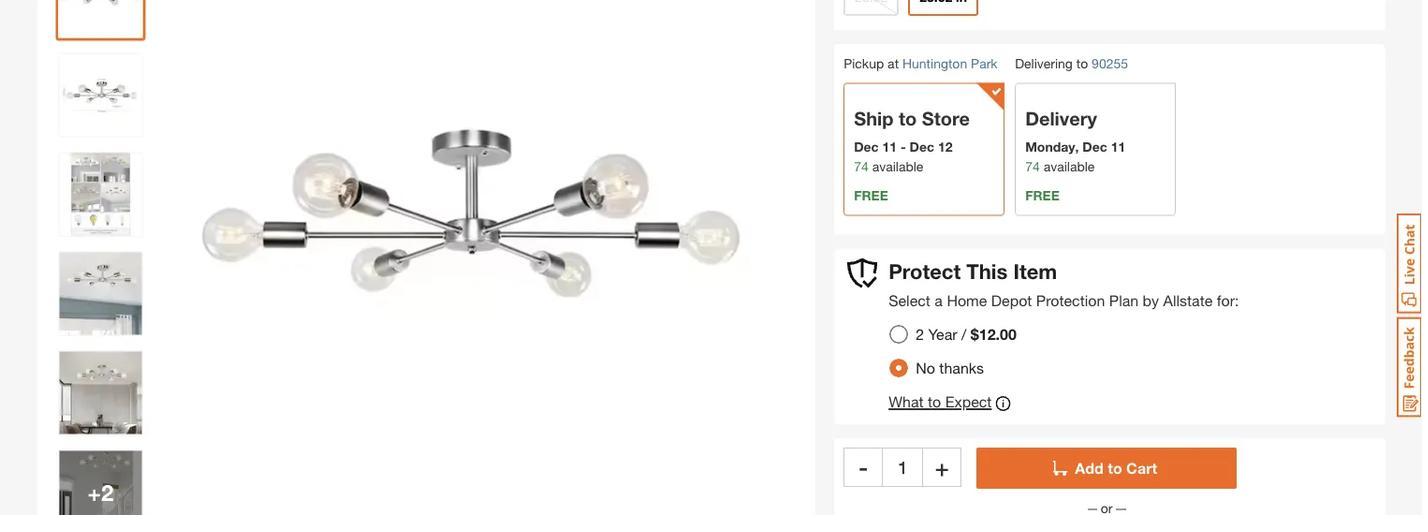 Task type: locate. For each thing, give the bounding box(es) containing it.
- left 12 at the right top of the page
[[901, 139, 906, 154]]

11 down ship
[[883, 139, 897, 154]]

to left 90255
[[1077, 55, 1088, 71]]

1 horizontal spatial 11
[[1111, 139, 1126, 154]]

None field
[[883, 447, 923, 487]]

- inside ship to store dec 11 - dec 12 74 available
[[901, 139, 906, 154]]

74
[[854, 159, 869, 174], [1026, 159, 1040, 174]]

to for cart
[[1108, 459, 1122, 477]]

protect
[[889, 258, 961, 283]]

74 inside delivery monday, dec 11 74 available
[[1026, 159, 1040, 174]]

option group containing 2 year /
[[882, 317, 1032, 385]]

available down ship
[[872, 159, 924, 174]]

year
[[928, 325, 958, 343]]

ship
[[854, 107, 894, 129]]

2 11 from the left
[[1111, 139, 1126, 154]]

1 horizontal spatial +
[[935, 454, 949, 480]]

huntington
[[903, 55, 968, 71]]

to right ship
[[899, 107, 917, 129]]

1 horizontal spatial 2
[[916, 325, 924, 343]]

dec
[[854, 139, 879, 154], [910, 139, 935, 154], [1083, 139, 1108, 154]]

0 horizontal spatial dec
[[854, 139, 879, 154]]

74 down monday,
[[1026, 159, 1040, 174]]

pickup
[[844, 55, 884, 71]]

2 available from the left
[[1044, 159, 1095, 174]]

74 down ship
[[854, 159, 869, 174]]

1 vertical spatial -
[[859, 454, 868, 480]]

nickle rrtyo flush mount ceiling lights 81010000007398 c3.1 image
[[59, 54, 142, 136]]

1 horizontal spatial dec
[[910, 139, 935, 154]]

available inside delivery monday, dec 11 74 available
[[1044, 159, 1095, 174]]

home
[[947, 292, 987, 309]]

allstate
[[1164, 292, 1213, 309]]

available inside ship to store dec 11 - dec 12 74 available
[[872, 159, 924, 174]]

available
[[872, 159, 924, 174], [1044, 159, 1095, 174]]

90255
[[1092, 56, 1128, 71]]

2 horizontal spatial dec
[[1083, 139, 1108, 154]]

11
[[883, 139, 897, 154], [1111, 139, 1126, 154]]

+ 2
[[88, 478, 114, 505]]

0 horizontal spatial 74
[[854, 159, 869, 174]]

free down ship to store dec 11 - dec 12 74 available
[[854, 188, 888, 203]]

huntington park button
[[903, 55, 998, 71]]

to inside delivering to 90255
[[1077, 55, 1088, 71]]

what to expect
[[889, 393, 992, 410]]

1 74 from the left
[[854, 159, 869, 174]]

0 horizontal spatial -
[[859, 454, 868, 480]]

dec inside delivery monday, dec 11 74 available
[[1083, 139, 1108, 154]]

1 horizontal spatial available
[[1044, 159, 1095, 174]]

11 inside delivery monday, dec 11 74 available
[[1111, 139, 1126, 154]]

1 horizontal spatial -
[[901, 139, 906, 154]]

-
[[901, 139, 906, 154], [859, 454, 868, 480]]

dec down ship
[[854, 139, 879, 154]]

3 dec from the left
[[1083, 139, 1108, 154]]

plan
[[1109, 292, 1139, 309]]

free for monday,
[[1026, 188, 1060, 203]]

+ inside button
[[935, 454, 949, 480]]

feedback link image
[[1397, 317, 1422, 418]]

delivering to 90255
[[1015, 55, 1128, 71]]

2 74 from the left
[[1026, 159, 1040, 174]]

+ for + 2
[[88, 478, 101, 505]]

nickle rrtyo flush mount ceiling lights 81010000007398 1f.3 image
[[59, 252, 142, 335]]

for:
[[1217, 292, 1239, 309]]

protect this item select a home depot protection plan by allstate for:
[[889, 258, 1239, 309]]

2 free from the left
[[1026, 188, 1060, 203]]

+ for +
[[935, 454, 949, 480]]

to right what
[[928, 393, 941, 410]]

dec right monday,
[[1083, 139, 1108, 154]]

0 horizontal spatial available
[[872, 159, 924, 174]]

to
[[1077, 55, 1088, 71], [899, 107, 917, 129], [928, 393, 941, 410], [1108, 459, 1122, 477]]

to right add
[[1108, 459, 1122, 477]]

0 vertical spatial -
[[901, 139, 906, 154]]

1 available from the left
[[872, 159, 924, 174]]

dec left 12 at the right top of the page
[[910, 139, 935, 154]]

1 vertical spatial 2
[[101, 478, 114, 505]]

nickle rrtyo flush mount ceiling lights 81010000007398 fa.5 image
[[59, 451, 142, 515]]

1 11 from the left
[[883, 139, 897, 154]]

0 horizontal spatial free
[[854, 188, 888, 203]]

+
[[935, 454, 949, 480], [88, 478, 101, 505]]

2 dec from the left
[[910, 139, 935, 154]]

available down monday,
[[1044, 159, 1095, 174]]

11 right monday,
[[1111, 139, 1126, 154]]

- left the + button on the right bottom of page
[[859, 454, 868, 480]]

1 horizontal spatial 74
[[1026, 159, 1040, 174]]

this
[[967, 258, 1008, 283]]

0 horizontal spatial 11
[[883, 139, 897, 154]]

live chat image
[[1397, 214, 1422, 314]]

1 free from the left
[[854, 188, 888, 203]]

option group
[[882, 317, 1032, 385]]

free
[[854, 188, 888, 203], [1026, 188, 1060, 203]]

0 horizontal spatial +
[[88, 478, 101, 505]]

2
[[916, 325, 924, 343], [101, 478, 114, 505]]

free down monday,
[[1026, 188, 1060, 203]]

1 horizontal spatial free
[[1026, 188, 1060, 203]]

no thanks
[[916, 359, 984, 377]]

nickle rrtyo flush mount ceiling lights 81010000007398 64.0 image
[[59, 0, 142, 37]]

cart
[[1127, 459, 1157, 477]]

0 horizontal spatial 2
[[101, 478, 114, 505]]

protection
[[1036, 292, 1105, 309]]

monday,
[[1026, 139, 1079, 154]]

to inside ship to store dec 11 - dec 12 74 available
[[899, 107, 917, 129]]



Task type: vqa. For each thing, say whether or not it's contained in the screenshot.
the to
yes



Task type: describe. For each thing, give the bounding box(es) containing it.
what
[[889, 393, 924, 410]]

$12.00
[[971, 325, 1017, 343]]

- inside button
[[859, 454, 868, 480]]

no
[[916, 359, 935, 377]]

item
[[1014, 258, 1057, 283]]

74 inside ship to store dec 11 - dec 12 74 available
[[854, 159, 869, 174]]

store
[[922, 107, 970, 129]]

11 inside ship to store dec 11 - dec 12 74 available
[[883, 139, 897, 154]]

at
[[888, 55, 899, 71]]

delivery monday, dec 11 74 available
[[1026, 107, 1126, 174]]

what to expect button
[[889, 392, 1011, 415]]

1 dec from the left
[[854, 139, 879, 154]]

thanks
[[940, 359, 984, 377]]

delivering
[[1015, 55, 1073, 71]]

+ button
[[923, 447, 962, 487]]

0 vertical spatial 2
[[916, 325, 924, 343]]

select
[[889, 292, 931, 309]]

nickle rrtyo flush mount ceiling lights 81010000007398 4f.2 image
[[59, 153, 142, 235]]

add
[[1075, 459, 1104, 477]]

a
[[935, 292, 943, 309]]

add to cart
[[1075, 459, 1157, 477]]

nickle rrtyo flush mount ceiling lights 81010000007398 44.4 image
[[59, 351, 142, 434]]

/
[[962, 325, 967, 343]]

pickup at huntington park
[[844, 55, 998, 71]]

12
[[938, 139, 953, 154]]

90255 link
[[1092, 54, 1128, 73]]

delivery
[[1026, 107, 1097, 129]]

ship to store dec 11 - dec 12 74 available
[[854, 107, 970, 174]]

free for to
[[854, 188, 888, 203]]

by
[[1143, 292, 1159, 309]]

2 year / $12.00
[[916, 325, 1017, 343]]

depot
[[991, 292, 1032, 309]]

add to cart button
[[977, 447, 1237, 489]]

to for expect
[[928, 393, 941, 410]]

expect
[[945, 393, 992, 410]]

park
[[971, 55, 998, 71]]

to for 90255
[[1077, 55, 1088, 71]]

- button
[[844, 447, 883, 487]]

to for store
[[899, 107, 917, 129]]



